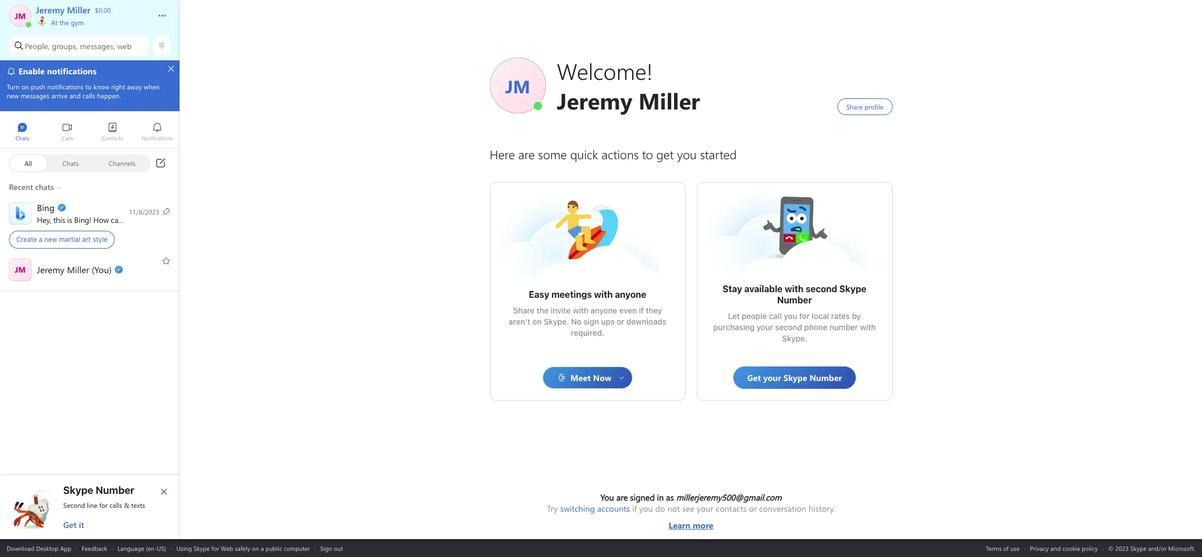 Task type: describe. For each thing, give the bounding box(es) containing it.
using skype for web safely on a public computer
[[176, 545, 310, 553]]

available
[[744, 284, 783, 294]]

people, groups, messages, web button
[[9, 36, 148, 56]]

you are signed in as
[[600, 492, 676, 503]]

feedback link
[[82, 545, 107, 553]]

your inside let people call you for local rates by purchasing your second phone number with skype.
[[757, 323, 773, 332]]

of
[[1003, 545, 1009, 553]]

for for second line for calls & texts
[[99, 501, 108, 510]]

sign out link
[[320, 545, 343, 553]]

at the gym
[[49, 18, 84, 27]]

i
[[125, 215, 127, 225]]

1 vertical spatial number
[[96, 485, 134, 497]]

people,
[[25, 41, 50, 51]]

groups,
[[52, 41, 78, 51]]

terms of use
[[986, 545, 1020, 553]]

second inside stay available with second skype number
[[806, 284, 837, 294]]

whosthis
[[761, 194, 796, 206]]

you
[[600, 492, 614, 503]]

feedback
[[82, 545, 107, 553]]

learn more link
[[547, 515, 835, 531]]

people, groups, messages, web
[[25, 41, 132, 51]]

the for invite
[[537, 306, 549, 315]]

calls
[[110, 501, 122, 510]]

0 horizontal spatial you
[[145, 215, 158, 225]]

easy
[[529, 290, 549, 300]]

create
[[16, 235, 37, 244]]

stay available with second skype number
[[723, 284, 869, 305]]

even
[[619, 306, 637, 315]]

your inside try switching accounts if you do not see your contacts or conversation history. learn more
[[697, 503, 713, 515]]

call
[[769, 312, 782, 321]]

share
[[513, 306, 535, 315]]

at
[[51, 18, 58, 27]]

can
[[111, 215, 123, 225]]

rates
[[831, 312, 850, 321]]

with inside stay available with second skype number
[[785, 284, 804, 294]]

chats
[[62, 159, 79, 168]]

people
[[742, 312, 767, 321]]

at the gym button
[[36, 16, 147, 27]]

you inside let people call you for local rates by purchasing your second phone number with skype.
[[784, 312, 797, 321]]

are
[[616, 492, 628, 503]]

use
[[1010, 545, 1020, 553]]

0 horizontal spatial a
[[39, 235, 42, 244]]

learn
[[669, 520, 691, 531]]

art
[[82, 235, 91, 244]]

for inside let people call you for local rates by purchasing your second phone number with skype.
[[799, 312, 810, 321]]

you inside try switching accounts if you do not see your contacts or conversation history. learn more
[[639, 503, 653, 515]]

stay
[[723, 284, 742, 294]]

ups
[[601, 317, 615, 327]]

with up ups
[[594, 290, 613, 300]]

0 vertical spatial anyone
[[615, 290, 646, 300]]

and
[[1051, 545, 1061, 553]]

skype number element
[[10, 485, 171, 531]]

get it
[[63, 520, 84, 531]]

with inside let people call you for local rates by purchasing your second phone number with skype.
[[860, 323, 876, 332]]

new
[[44, 235, 57, 244]]

this
[[53, 215, 65, 225]]

not
[[667, 503, 680, 515]]

terms
[[986, 545, 1002, 553]]

1 vertical spatial on
[[252, 545, 259, 553]]

sign
[[584, 317, 599, 327]]

web
[[117, 41, 132, 51]]

do
[[655, 503, 665, 515]]

(en-
[[146, 545, 157, 553]]

as
[[666, 492, 674, 503]]

in
[[657, 492, 664, 503]]

accounts
[[597, 503, 630, 515]]

language
[[118, 545, 144, 553]]

with inside share the invite with anyone even if they aren't on skype. no sign ups or downloads required.
[[573, 306, 588, 315]]

mansurfer
[[554, 200, 594, 211]]

number inside stay available with second skype number
[[777, 295, 812, 305]]

out
[[334, 545, 343, 553]]

second
[[63, 501, 85, 510]]

get
[[63, 520, 77, 531]]

how
[[93, 215, 109, 225]]

downloads
[[626, 317, 667, 327]]

conversation
[[759, 503, 806, 515]]

anyone inside share the invite with anyone even if they aren't on skype. no sign ups or downloads required.
[[591, 306, 617, 315]]

language (en-us) link
[[118, 545, 166, 553]]

let people call you for local rates by purchasing your second phone number with skype.
[[713, 312, 878, 343]]

if inside try switching accounts if you do not see your contacts or conversation history. learn more
[[632, 503, 637, 515]]

purchasing
[[713, 323, 755, 332]]



Task type: vqa. For each thing, say whether or not it's contained in the screenshot.
the leftmost Number
yes



Task type: locate. For each thing, give the bounding box(es) containing it.
1 horizontal spatial you
[[639, 503, 653, 515]]

web
[[221, 545, 233, 553]]

today?
[[160, 215, 182, 225]]

your down 'call'
[[757, 323, 773, 332]]

second up local
[[806, 284, 837, 294]]

you right the help
[[145, 215, 158, 225]]

hey,
[[37, 215, 51, 225]]

0 horizontal spatial if
[[632, 503, 637, 515]]

is
[[67, 215, 72, 225]]

tab list
[[0, 117, 180, 148]]

1 horizontal spatial your
[[757, 323, 773, 332]]

app
[[60, 545, 71, 553]]

1 vertical spatial for
[[99, 501, 108, 510]]

1 horizontal spatial on
[[532, 317, 542, 327]]

1 horizontal spatial the
[[537, 306, 549, 315]]

it
[[79, 520, 84, 531]]

share the invite with anyone even if they aren't on skype. no sign ups or downloads required.
[[509, 306, 669, 338]]

messages,
[[80, 41, 115, 51]]

or right the contacts
[[749, 503, 757, 515]]

privacy and cookie policy link
[[1030, 545, 1098, 553]]

2 horizontal spatial skype
[[839, 284, 867, 294]]

2 horizontal spatial you
[[784, 312, 797, 321]]

style
[[93, 235, 108, 244]]

0 vertical spatial number
[[777, 295, 812, 305]]

a left public at left
[[261, 545, 264, 553]]

skype right using
[[194, 545, 210, 553]]

1 vertical spatial skype.
[[782, 334, 807, 343]]

if
[[639, 306, 644, 315], [632, 503, 637, 515]]

anyone
[[615, 290, 646, 300], [591, 306, 617, 315]]

meetings
[[551, 290, 592, 300]]

1 horizontal spatial or
[[749, 503, 757, 515]]

the down easy
[[537, 306, 549, 315]]

skype inside stay available with second skype number
[[839, 284, 867, 294]]

line
[[87, 501, 97, 510]]

download desktop app
[[7, 545, 71, 553]]

download desktop app link
[[7, 545, 71, 553]]

you left do
[[639, 503, 653, 515]]

on
[[532, 317, 542, 327], [252, 545, 259, 553]]

second inside let people call you for local rates by purchasing your second phone number with skype.
[[775, 323, 802, 332]]

0 vertical spatial you
[[145, 215, 158, 225]]

skype up by
[[839, 284, 867, 294]]

skype. inside share the invite with anyone even if they aren't on skype. no sign ups or downloads required.
[[544, 317, 569, 327]]

1 vertical spatial second
[[775, 323, 802, 332]]

second down 'call'
[[775, 323, 802, 332]]

skype. inside let people call you for local rates by purchasing your second phone number with skype.
[[782, 334, 807, 343]]

0 horizontal spatial skype.
[[544, 317, 569, 327]]

martial
[[59, 235, 80, 244]]

easy meetings with anyone
[[529, 290, 646, 300]]

skype number
[[63, 485, 134, 497]]

contacts
[[716, 503, 747, 515]]

safely
[[235, 545, 250, 553]]

number up 'call'
[[777, 295, 812, 305]]

0 horizontal spatial or
[[617, 317, 624, 327]]

create a new martial art style
[[16, 235, 108, 244]]

0 horizontal spatial for
[[99, 501, 108, 510]]

desktop
[[36, 545, 58, 553]]

skype
[[839, 284, 867, 294], [63, 485, 93, 497], [194, 545, 210, 553]]

if right are
[[632, 503, 637, 515]]

0 vertical spatial second
[[806, 284, 837, 294]]

second line for calls & texts
[[63, 501, 145, 510]]

2 vertical spatial skype
[[194, 545, 210, 553]]

invite
[[551, 306, 571, 315]]

0 vertical spatial a
[[39, 235, 42, 244]]

a left new
[[39, 235, 42, 244]]

public
[[266, 545, 282, 553]]

phone
[[804, 323, 827, 332]]

download
[[7, 545, 34, 553]]

no
[[571, 317, 582, 327]]

1 vertical spatial if
[[632, 503, 637, 515]]

number up calls
[[96, 485, 134, 497]]

0 horizontal spatial second
[[775, 323, 802, 332]]

or right ups
[[617, 317, 624, 327]]

0 horizontal spatial number
[[96, 485, 134, 497]]

all
[[24, 159, 32, 168]]

anyone up ups
[[591, 306, 617, 315]]

try
[[547, 503, 558, 515]]

2 horizontal spatial for
[[799, 312, 810, 321]]

bing
[[74, 215, 89, 225]]

skype. down the "invite"
[[544, 317, 569, 327]]

let
[[728, 312, 740, 321]]

they
[[646, 306, 662, 315]]

terms of use link
[[986, 545, 1020, 553]]

try switching accounts if you do not see your contacts or conversation history. learn more
[[547, 503, 835, 531]]

policy
[[1082, 545, 1098, 553]]

0 vertical spatial for
[[799, 312, 810, 321]]

0 vertical spatial on
[[532, 317, 542, 327]]

texts
[[131, 501, 145, 510]]

privacy
[[1030, 545, 1049, 553]]

channels
[[109, 159, 136, 168]]

switching accounts link
[[560, 503, 630, 515]]

for for using skype for web safely on a public computer
[[211, 545, 219, 553]]

0 vertical spatial skype
[[839, 284, 867, 294]]

aren't
[[509, 317, 530, 327]]

using
[[176, 545, 192, 553]]

0 vertical spatial your
[[757, 323, 773, 332]]

2 vertical spatial you
[[639, 503, 653, 515]]

1 vertical spatial a
[[261, 545, 264, 553]]

1 horizontal spatial for
[[211, 545, 219, 553]]

if inside share the invite with anyone even if they aren't on skype. no sign ups or downloads required.
[[639, 306, 644, 315]]

with up no at the bottom left
[[573, 306, 588, 315]]

1 vertical spatial skype
[[63, 485, 93, 497]]

us)
[[157, 545, 166, 553]]

0 horizontal spatial skype
[[63, 485, 93, 497]]

0 vertical spatial the
[[59, 18, 69, 27]]

second
[[806, 284, 837, 294], [775, 323, 802, 332]]

2 vertical spatial for
[[211, 545, 219, 553]]

privacy and cookie policy
[[1030, 545, 1098, 553]]

or inside share the invite with anyone even if they aren't on skype. no sign ups or downloads required.
[[617, 317, 624, 327]]

1 horizontal spatial second
[[806, 284, 837, 294]]

using skype for web safely on a public computer link
[[176, 545, 310, 553]]

with
[[785, 284, 804, 294], [594, 290, 613, 300], [573, 306, 588, 315], [860, 323, 876, 332]]

cookie
[[1062, 545, 1080, 553]]

gym
[[71, 18, 84, 27]]

1 vertical spatial anyone
[[591, 306, 617, 315]]

1 horizontal spatial if
[[639, 306, 644, 315]]

language (en-us)
[[118, 545, 166, 553]]

for right line
[[99, 501, 108, 510]]

see
[[682, 503, 695, 515]]

if up downloads
[[639, 306, 644, 315]]

0 vertical spatial or
[[617, 317, 624, 327]]

with down by
[[860, 323, 876, 332]]

skype. down phone
[[782, 334, 807, 343]]

required.
[[571, 328, 604, 338]]

you
[[145, 215, 158, 225], [784, 312, 797, 321], [639, 503, 653, 515]]

computer
[[284, 545, 310, 553]]

switching
[[560, 503, 595, 515]]

for inside skype number element
[[99, 501, 108, 510]]

for
[[799, 312, 810, 321], [99, 501, 108, 510], [211, 545, 219, 553]]

a
[[39, 235, 42, 244], [261, 545, 264, 553]]

1 vertical spatial the
[[537, 306, 549, 315]]

1 horizontal spatial number
[[777, 295, 812, 305]]

or inside try switching accounts if you do not see your contacts or conversation history. learn more
[[749, 503, 757, 515]]

0 horizontal spatial your
[[697, 503, 713, 515]]

1 vertical spatial you
[[784, 312, 797, 321]]

your right see
[[697, 503, 713, 515]]

number
[[830, 323, 858, 332]]

the inside share the invite with anyone even if they aren't on skype. no sign ups or downloads required.
[[537, 306, 549, 315]]

signed
[[630, 492, 655, 503]]

1 horizontal spatial skype
[[194, 545, 210, 553]]

!
[[89, 215, 91, 225]]

on inside share the invite with anyone even if they aren't on skype. no sign ups or downloads required.
[[532, 317, 542, 327]]

you right 'call'
[[784, 312, 797, 321]]

on right safely
[[252, 545, 259, 553]]

0 vertical spatial skype.
[[544, 317, 569, 327]]

the inside button
[[59, 18, 69, 27]]

for left web on the left bottom of the page
[[211, 545, 219, 553]]

0 vertical spatial if
[[639, 306, 644, 315]]

0 horizontal spatial the
[[59, 18, 69, 27]]

by
[[852, 312, 861, 321]]

with right available
[[785, 284, 804, 294]]

1 vertical spatial or
[[749, 503, 757, 515]]

or
[[617, 317, 624, 327], [749, 503, 757, 515]]

1 horizontal spatial a
[[261, 545, 264, 553]]

0 horizontal spatial on
[[252, 545, 259, 553]]

sign out
[[320, 545, 343, 553]]

skype up second
[[63, 485, 93, 497]]

anyone up even
[[615, 290, 646, 300]]

number
[[777, 295, 812, 305], [96, 485, 134, 497]]

local
[[812, 312, 829, 321]]

for left local
[[799, 312, 810, 321]]

on down share
[[532, 317, 542, 327]]

the right at
[[59, 18, 69, 27]]

the for gym
[[59, 18, 69, 27]]

1 vertical spatial your
[[697, 503, 713, 515]]

1 horizontal spatial skype.
[[782, 334, 807, 343]]



